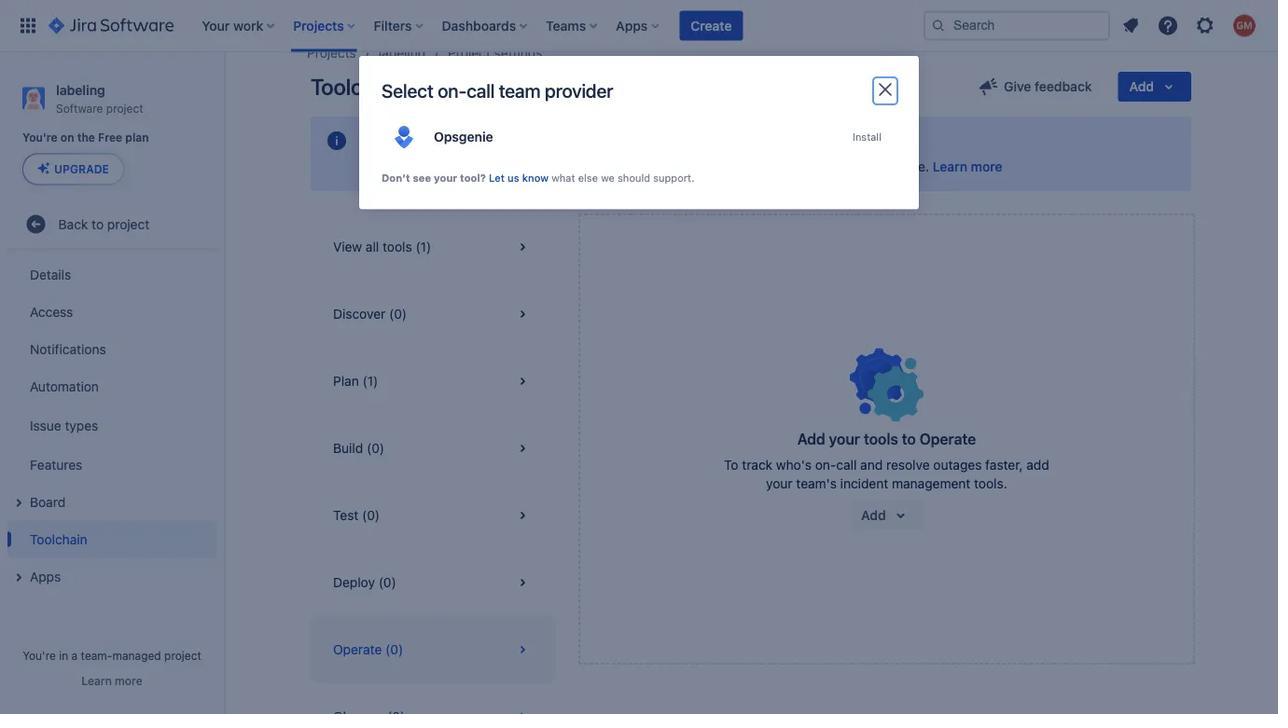 Task type: vqa. For each thing, say whether or not it's contained in the screenshot.
Title
no



Task type: locate. For each thing, give the bounding box(es) containing it.
test (0) button
[[311, 483, 556, 550]]

1 horizontal spatial more
[[971, 159, 1003, 175]]

1 vertical spatial you're
[[23, 650, 56, 663]]

plan
[[333, 374, 359, 389]]

issue
[[30, 418, 61, 434]]

1 vertical spatial call
[[837, 458, 857, 473]]

(0) right test
[[362, 508, 380, 524]]

learn
[[933, 159, 968, 175], [82, 675, 112, 688]]

1 vertical spatial all
[[366, 239, 379, 255]]

(0)
[[389, 307, 407, 322], [367, 441, 385, 456], [362, 508, 380, 524], [379, 575, 397, 591], [386, 643, 403, 658]]

more down managed
[[115, 675, 143, 688]]

(1) up discover (0) button
[[416, 239, 431, 255]]

0 horizontal spatial learn
[[82, 675, 112, 688]]

back
[[58, 216, 88, 232]]

project up details link
[[107, 216, 150, 232]]

to up resolve
[[902, 431, 916, 448]]

0 vertical spatial labeling
[[379, 45, 426, 61]]

1 you're from the top
[[22, 131, 58, 144]]

search image
[[932, 18, 946, 33]]

on- down project at the left top of page
[[438, 80, 467, 102]]

(0) right 'build' on the left bottom of page
[[367, 441, 385, 456]]

upgrade button
[[23, 154, 123, 184]]

create banner
[[0, 0, 1279, 52]]

your inside select on-call team provider dialog
[[434, 172, 458, 184]]

operate down deploy
[[333, 643, 382, 658]]

(0) for build (0)
[[367, 441, 385, 456]]

0 horizontal spatial all
[[366, 239, 379, 255]]

group
[[7, 250, 217, 601]]

1 horizontal spatial and
[[861, 458, 883, 473]]

0 vertical spatial on-
[[438, 80, 467, 102]]

0 horizontal spatial toolchain
[[30, 532, 87, 547]]

learn more button
[[933, 158, 1003, 176], [82, 674, 143, 689]]

on
[[61, 131, 74, 144]]

0 vertical spatial and
[[762, 159, 784, 175]]

0 vertical spatial more
[[971, 159, 1003, 175]]

you're left in
[[23, 650, 56, 663]]

your
[[449, 132, 480, 150], [514, 159, 541, 175], [682, 159, 709, 175], [434, 172, 458, 184], [829, 431, 861, 448], [766, 476, 793, 492]]

plan (1)
[[333, 374, 378, 389]]

provider
[[545, 80, 614, 102]]

1 horizontal spatial call
[[837, 458, 857, 473]]

the
[[77, 131, 95, 144]]

0 horizontal spatial tools
[[383, 239, 412, 255]]

view
[[333, 239, 362, 255]]

don't see your tool? let us know what else we should support.
[[382, 172, 695, 184]]

your up integrations
[[449, 132, 480, 150]]

all right "it"
[[851, 159, 864, 175]]

and up incident on the bottom right of the page
[[861, 458, 883, 473]]

1 vertical spatial learn
[[82, 675, 112, 688]]

project inside the welcome to your project toolchain discover integrations for your tools, connect work to your project, and manage it all right here. learn more
[[484, 132, 533, 150]]

your down who's on the right bottom
[[766, 476, 793, 492]]

manage
[[788, 159, 836, 175]]

labeling up software
[[56, 82, 105, 98]]

tools up resolve
[[864, 431, 899, 448]]

you're
[[22, 131, 58, 144], [23, 650, 56, 663]]

1 horizontal spatial all
[[851, 159, 864, 175]]

on-
[[438, 80, 467, 102], [816, 458, 837, 473]]

on- inside dialog
[[438, 80, 467, 102]]

1 horizontal spatial (1)
[[416, 239, 431, 255]]

learn more
[[82, 675, 143, 688]]

right
[[868, 159, 896, 175]]

learn down team-
[[82, 675, 112, 688]]

create
[[691, 18, 732, 33]]

labeling for labeling software project
[[56, 82, 105, 98]]

labeling link
[[379, 42, 426, 64]]

Search field
[[924, 11, 1111, 41]]

a
[[72, 650, 78, 663]]

us
[[508, 172, 520, 184]]

team-
[[81, 650, 112, 663]]

tools.
[[975, 476, 1008, 492]]

deploy
[[333, 575, 375, 591]]

and
[[762, 159, 784, 175], [861, 458, 883, 473]]

labeling inside 'labeling software project'
[[56, 82, 105, 98]]

call inside dialog
[[467, 80, 495, 102]]

discover inside the welcome to your project toolchain discover integrations for your tools, connect work to your project, and manage it all right here. learn more
[[363, 159, 416, 175]]

features link
[[7, 446, 217, 484]]

labeling for labeling
[[379, 45, 426, 61]]

(0) down view all tools (1)
[[389, 307, 407, 322]]

jira software image
[[49, 14, 174, 37], [49, 14, 174, 37]]

1 vertical spatial operate
[[333, 643, 382, 658]]

upgrade
[[54, 163, 109, 176]]

tools inside button
[[383, 239, 412, 255]]

primary element
[[11, 0, 924, 52]]

learn more button down you're in a team-managed project
[[82, 674, 143, 689]]

0 horizontal spatial operate
[[333, 643, 382, 658]]

learn right here.
[[933, 159, 968, 175]]

learn inside the welcome to your project toolchain discover integrations for your tools, connect work to your project, and manage it all right here. learn more
[[933, 159, 968, 175]]

faster,
[[986, 458, 1024, 473]]

build
[[333, 441, 363, 456]]

you're in a team-managed project
[[23, 650, 201, 663]]

integrations
[[419, 159, 491, 175]]

operate (0)
[[333, 643, 403, 658]]

team's
[[797, 476, 837, 492]]

1 horizontal spatial learn
[[933, 159, 968, 175]]

toolchain down projects link on the top left
[[311, 74, 404, 100]]

discover (0) button
[[311, 281, 556, 348]]

create button
[[680, 11, 743, 41]]

(0) down deploy (0)
[[386, 643, 403, 658]]

0 horizontal spatial (1)
[[363, 374, 378, 389]]

projects link
[[307, 42, 356, 64]]

and right project,
[[762, 159, 784, 175]]

project up plan
[[106, 102, 143, 115]]

don't
[[382, 172, 410, 184]]

learn more button right here.
[[933, 158, 1003, 176]]

tools for to
[[864, 431, 899, 448]]

notifications
[[30, 342, 106, 357]]

1 vertical spatial and
[[861, 458, 883, 473]]

0 vertical spatial learn
[[933, 159, 968, 175]]

all right the view
[[366, 239, 379, 255]]

to
[[431, 132, 445, 150], [667, 159, 679, 175], [92, 216, 104, 232], [902, 431, 916, 448]]

tools right the view
[[383, 239, 412, 255]]

add
[[1027, 458, 1050, 473]]

0 horizontal spatial more
[[115, 675, 143, 688]]

on- up team's
[[816, 458, 837, 473]]

1 vertical spatial on-
[[816, 458, 837, 473]]

1 horizontal spatial operate
[[920, 431, 977, 448]]

1 horizontal spatial tools
[[864, 431, 899, 448]]

0 vertical spatial learn more button
[[933, 158, 1003, 176]]

1 vertical spatial tools
[[864, 431, 899, 448]]

discover down welcome
[[363, 159, 416, 175]]

0 vertical spatial you're
[[22, 131, 58, 144]]

board button
[[7, 484, 217, 521]]

board
[[30, 495, 65, 510]]

1 vertical spatial labeling
[[56, 82, 105, 98]]

more right here.
[[971, 159, 1003, 175]]

project
[[106, 102, 143, 115], [484, 132, 533, 150], [107, 216, 150, 232], [164, 650, 201, 663]]

0 horizontal spatial on-
[[438, 80, 467, 102]]

0 vertical spatial discover
[[363, 159, 416, 175]]

you're left on
[[22, 131, 58, 144]]

notifications link
[[7, 331, 217, 368]]

for
[[494, 159, 511, 175]]

your right see
[[434, 172, 458, 184]]

0 horizontal spatial learn more button
[[82, 674, 143, 689]]

0 vertical spatial tools
[[383, 239, 412, 255]]

labeling
[[379, 45, 426, 61], [56, 82, 105, 98]]

call
[[467, 80, 495, 102], [837, 458, 857, 473]]

(0) right deploy
[[379, 575, 397, 591]]

0 horizontal spatial call
[[467, 80, 495, 102]]

to right 'back'
[[92, 216, 104, 232]]

toolchain down board
[[30, 532, 87, 547]]

close modal image
[[875, 78, 897, 101]]

1 horizontal spatial on-
[[816, 458, 837, 473]]

operate up outages in the bottom of the page
[[920, 431, 977, 448]]

build (0) button
[[311, 415, 556, 483]]

toolchain
[[311, 74, 404, 100], [30, 532, 87, 547]]

0 vertical spatial call
[[467, 80, 495, 102]]

on- inside add your tools to operate to track who's on-call and resolve outages faster, add your team's incident management tools.
[[816, 458, 837, 473]]

operate (0) button
[[311, 617, 556, 684]]

back to project link
[[7, 206, 217, 243]]

0 vertical spatial all
[[851, 159, 864, 175]]

1 vertical spatial more
[[115, 675, 143, 688]]

discover up plan (1)
[[333, 307, 386, 322]]

opsgenie image
[[389, 122, 419, 152]]

(1) right the plan
[[363, 374, 378, 389]]

0 horizontal spatial and
[[762, 159, 784, 175]]

2 you're from the top
[[23, 650, 56, 663]]

labeling up the select
[[379, 45, 426, 61]]

1 horizontal spatial labeling
[[379, 45, 426, 61]]

0 vertical spatial operate
[[920, 431, 977, 448]]

and inside the welcome to your project toolchain discover integrations for your tools, connect work to your project, and manage it all right here. learn more
[[762, 159, 784, 175]]

plan (1) button
[[311, 348, 556, 415]]

know
[[522, 172, 549, 184]]

operate
[[920, 431, 977, 448], [333, 643, 382, 658]]

1 vertical spatial (1)
[[363, 374, 378, 389]]

issue types link
[[7, 405, 217, 446]]

all
[[851, 159, 864, 175], [366, 239, 379, 255]]

project up for
[[484, 132, 533, 150]]

0 vertical spatial (1)
[[416, 239, 431, 255]]

call up incident on the bottom right of the page
[[837, 458, 857, 473]]

back to project
[[58, 216, 150, 232]]

(0) inside button
[[362, 508, 380, 524]]

1 horizontal spatial toolchain
[[311, 74, 404, 100]]

to
[[724, 458, 739, 473]]

tools inside add your tools to operate to track who's on-call and resolve outages faster, add your team's incident management tools.
[[864, 431, 899, 448]]

(1) inside 'view all tools (1)' button
[[416, 239, 431, 255]]

apps button
[[7, 558, 217, 596]]

1 horizontal spatial learn more button
[[933, 158, 1003, 176]]

settings
[[494, 45, 543, 61]]

plan
[[125, 131, 149, 144]]

(1) inside "plan (1)" button
[[363, 374, 378, 389]]

add
[[798, 431, 826, 448]]

call left the team
[[467, 80, 495, 102]]

1 vertical spatial discover
[[333, 307, 386, 322]]

let us know button
[[489, 171, 549, 185]]

0 horizontal spatial labeling
[[56, 82, 105, 98]]



Task type: describe. For each thing, give the bounding box(es) containing it.
learn inside button
[[82, 675, 112, 688]]

we
[[601, 172, 615, 184]]

see
[[413, 172, 431, 184]]

else
[[578, 172, 598, 184]]

to up integrations
[[431, 132, 445, 150]]

welcome to your project toolchain discover integrations for your tools, connect work to your project, and manage it all right here. learn more
[[363, 132, 1003, 175]]

management
[[892, 476, 971, 492]]

select on-call team provider
[[382, 80, 614, 102]]

more inside the welcome to your project toolchain discover integrations for your tools, connect work to your project, and manage it all right here. learn more
[[971, 159, 1003, 175]]

your right for
[[514, 159, 541, 175]]

automation
[[30, 379, 99, 394]]

managed
[[112, 650, 161, 663]]

free
[[98, 131, 122, 144]]

(0) for test (0)
[[362, 508, 380, 524]]

you're for you're on the free plan
[[22, 131, 58, 144]]

welcome
[[363, 132, 428, 150]]

and inside add your tools to operate to track who's on-call and resolve outages faster, add your team's incident management tools.
[[861, 458, 883, 473]]

project settings link
[[448, 42, 543, 64]]

feedback
[[1035, 79, 1093, 94]]

deploy (0)
[[333, 575, 397, 591]]

group containing details
[[7, 250, 217, 601]]

operate inside button
[[333, 643, 382, 658]]

select
[[382, 80, 434, 102]]

automation link
[[7, 368, 217, 405]]

1 vertical spatial toolchain
[[30, 532, 87, 547]]

call inside add your tools to operate to track who's on-call and resolve outages faster, add your team's incident management tools.
[[837, 458, 857, 473]]

discover inside button
[[333, 307, 386, 322]]

deploy (0) button
[[311, 550, 556, 617]]

build (0)
[[333, 441, 385, 456]]

0 vertical spatial toolchain
[[311, 74, 404, 100]]

test
[[333, 508, 359, 524]]

you're on the free plan
[[22, 131, 149, 144]]

to right work
[[667, 159, 679, 175]]

what
[[552, 172, 575, 184]]

issue types
[[30, 418, 98, 434]]

your left project,
[[682, 159, 709, 175]]

work
[[634, 159, 663, 175]]

install
[[853, 131, 882, 143]]

resolve
[[887, 458, 930, 473]]

team
[[499, 80, 541, 102]]

should
[[618, 172, 651, 184]]

details
[[30, 267, 71, 282]]

(0) for discover (0)
[[389, 307, 407, 322]]

support.
[[654, 172, 695, 184]]

connect
[[581, 159, 630, 175]]

select on-call team provider dialog
[[359, 56, 919, 210]]

project inside back to project link
[[107, 216, 150, 232]]

add your tools to operate to track who's on-call and resolve outages faster, add your team's incident management tools.
[[724, 431, 1050, 492]]

apps
[[30, 569, 61, 585]]

1 vertical spatial learn more button
[[82, 674, 143, 689]]

let
[[489, 172, 505, 184]]

view all tools (1) button
[[311, 214, 556, 281]]

types
[[65, 418, 98, 434]]

you're for you're in a team-managed project
[[23, 650, 56, 663]]

project,
[[712, 159, 758, 175]]

project
[[448, 45, 491, 61]]

view all tools (1)
[[333, 239, 431, 255]]

project settings
[[448, 45, 543, 61]]

give
[[1004, 79, 1032, 94]]

here.
[[899, 159, 930, 175]]

features
[[30, 457, 82, 473]]

your right add
[[829, 431, 861, 448]]

all inside the welcome to your project toolchain discover integrations for your tools, connect work to your project, and manage it all right here. learn more
[[851, 159, 864, 175]]

give feedback button
[[967, 72, 1104, 102]]

to inside add your tools to operate to track who's on-call and resolve outages faster, add your team's incident management tools.
[[902, 431, 916, 448]]

details link
[[7, 256, 217, 293]]

(0) for deploy (0)
[[379, 575, 397, 591]]

tools for (1)
[[383, 239, 412, 255]]

operate inside add your tools to operate to track who's on-call and resolve outages faster, add your team's incident management tools.
[[920, 431, 977, 448]]

test (0)
[[333, 508, 380, 524]]

it
[[839, 159, 847, 175]]

project right managed
[[164, 650, 201, 663]]

access link
[[7, 293, 217, 331]]

track
[[742, 458, 773, 473]]

all inside button
[[366, 239, 379, 255]]

tool?
[[460, 172, 486, 184]]

software
[[56, 102, 103, 115]]

who's
[[776, 458, 812, 473]]

outages
[[934, 458, 982, 473]]

access
[[30, 304, 73, 320]]

discover (0)
[[333, 307, 407, 322]]

incident
[[841, 476, 889, 492]]

project inside 'labeling software project'
[[106, 102, 143, 115]]

(0) for operate (0)
[[386, 643, 403, 658]]

opsgenie
[[434, 129, 493, 145]]

toolchain
[[537, 132, 601, 150]]

labeling software project
[[56, 82, 143, 115]]

in
[[59, 650, 68, 663]]



